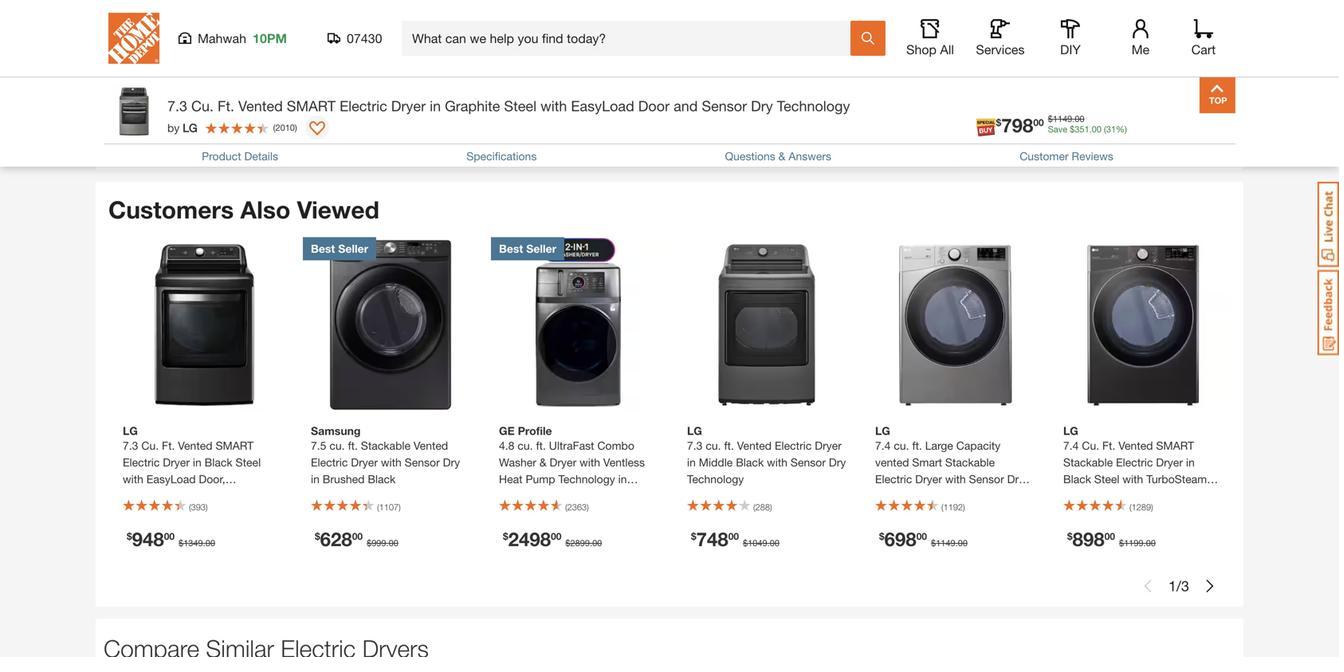 Task type: vqa. For each thing, say whether or not it's contained in the screenshot.
the 6:00am at the bottom of page
no



Task type: locate. For each thing, give the bounding box(es) containing it.
2 horizontal spatial graphite
[[887, 489, 930, 503]]

) up '$ 898 00 $ 1199 . 00'
[[1152, 502, 1154, 513]]

a down 'the'
[[278, 60, 284, 74]]

technology down middle
[[687, 473, 744, 486]]

cu. for 898
[[1083, 439, 1100, 452]]

ventless
[[604, 456, 645, 469]]

with inside lg 7.3 cu. ft. vented smart electric dryer in black steel with easyload door, turbosteam and sensor dry technology
[[123, 473, 143, 486]]

black up 898
[[1064, 473, 1092, 486]]

( up 999
[[377, 502, 379, 513]]

electric inside lg 7.3 cu. ft. vented smart electric dryer in black steel with easyload door, turbosteam and sensor dry technology
[[123, 456, 160, 469]]

3 cu. from the left
[[706, 439, 721, 452]]

stackable down "capacity"
[[946, 456, 995, 469]]

in
[[559, 25, 568, 38], [187, 60, 196, 74], [430, 97, 441, 114], [193, 456, 202, 469], [687, 456, 696, 469], [1187, 456, 1195, 469], [311, 473, 320, 486], [619, 473, 627, 486], [876, 489, 884, 503]]

00 left "1049" in the bottom right of the page
[[729, 531, 739, 542]]

00 right 1349
[[206, 538, 215, 548]]

your up washer on the top left of page
[[571, 25, 593, 38]]

black up door,
[[205, 456, 233, 469]]

)
[[295, 122, 297, 133], [206, 502, 208, 513], [399, 502, 401, 513], [587, 502, 589, 513], [770, 502, 773, 513], [964, 502, 966, 513], [1152, 502, 1154, 513]]

00 right 1199
[[1147, 538, 1156, 548]]

critical
[[401, 43, 434, 56]]

cu. inside lg 7.4 cu. ft. large capacity vented smart stackable electric dryer with sensor dry in graphite steel
[[894, 439, 910, 452]]

. down 288
[[768, 538, 770, 548]]

lg inside lg 7.4 cu. ft. vented smart stackable electric dryer in black steel with turbosteam and sensor dry technology
[[1064, 424, 1079, 438]]

cu. inside samsung 7.5 cu. ft. stackable vented electric dryer with sensor dry in brushed black
[[330, 439, 345, 452]]

1 horizontal spatial you
[[213, 43, 231, 56]]

by down purchasing
[[471, 60, 483, 74]]

0 vertical spatial by
[[471, 60, 483, 74]]

ft. inside lg 7.4 cu. ft. large capacity vented smart stackable electric dryer with sensor dry in graphite steel
[[913, 439, 923, 452]]

1 horizontal spatial best
[[499, 242, 523, 255]]

learn
[[114, 121, 150, 134]]

cu. inside lg 7.3 cu. ft. vented electric dryer in middle black with sensor dry technology
[[706, 439, 721, 452]]

. down "( 1289 )"
[[1144, 538, 1147, 548]]

dryer
[[204, 0, 241, 15], [295, 78, 322, 91], [391, 97, 426, 114], [815, 439, 842, 452], [163, 456, 190, 469], [351, 456, 378, 469], [550, 456, 577, 469], [1157, 456, 1184, 469], [916, 473, 943, 486]]

with inside samsung 7.5 cu. ft. stackable vented electric dryer with sensor dry in brushed black
[[381, 456, 402, 469]]

cu. up vented
[[894, 439, 910, 452]]

1349
[[184, 538, 203, 548]]

electric inside lg 7.4 cu. ft. large capacity vented smart stackable electric dryer with sensor dry in graphite steel
[[876, 473, 913, 486]]

by down depot.
[[167, 121, 180, 134]]

1 to from the left
[[229, 60, 239, 74]]

lg 7.3 cu. ft. vented electric dryer in middle black with sensor dry technology
[[687, 424, 846, 486]]

( for 628
[[377, 502, 379, 513]]

smart
[[287, 97, 336, 114], [216, 439, 254, 452], [1157, 439, 1195, 452]]

product image image
[[108, 85, 160, 137]]

and down door,
[[187, 489, 205, 503]]

with up 948 in the left bottom of the page
[[123, 473, 143, 486]]

$ right 698
[[932, 538, 936, 548]]

1 horizontal spatial new
[[534, 43, 555, 56]]

with inside lg 7.4 cu. ft. large capacity vented smart stackable electric dryer with sensor dry in graphite steel
[[946, 473, 966, 486]]

0 horizontal spatial step
[[446, 60, 468, 74]]

black right middle
[[736, 456, 764, 469]]

7.4 inside lg 7.4 cu. ft. vented smart stackable electric dryer in black steel with turbosteam and sensor dry technology
[[1064, 439, 1079, 452]]

) for 898
[[1152, 502, 1154, 513]]

me
[[1132, 42, 1150, 57]]

(
[[273, 122, 276, 133], [1105, 124, 1107, 134], [189, 502, 191, 513], [377, 502, 379, 513], [565, 502, 568, 513], [754, 502, 756, 513], [942, 502, 944, 513], [1130, 502, 1132, 513]]

washer
[[558, 43, 594, 56]]

diy
[[1061, 42, 1081, 57]]

1 horizontal spatial graphite
[[539, 489, 582, 503]]

& inside learn more about delivery & installation
[[285, 121, 292, 134]]

. down 1192
[[956, 538, 958, 548]]

1107
[[379, 502, 399, 513]]

0 horizontal spatial 1149
[[936, 538, 956, 548]]

shop all
[[907, 42, 955, 57]]

cu.
[[330, 439, 345, 452], [518, 439, 533, 452], [706, 439, 721, 452], [894, 439, 910, 452]]

. for 628
[[386, 538, 389, 548]]

) for 748
[[770, 502, 773, 513]]

. for 2498
[[590, 538, 593, 548]]

0 vertical spatial 1149
[[1053, 114, 1073, 124]]

turbosteam inside lg 7.3 cu. ft. vented smart electric dryer in black steel with easyload door, turbosteam and sensor dry technology
[[123, 489, 183, 503]]

best seller
[[311, 242, 369, 255], [499, 242, 557, 255]]

in inside ge profile 4.8 cu. ft. ultrafast combo washer & dryer with ventless heat pump technology in carbon graphite
[[619, 473, 627, 486]]

vented inside lg 7.4 cu. ft. vented smart stackable electric dryer in black steel with turbosteam and sensor dry technology
[[1119, 439, 1154, 452]]

smart inside lg 7.3 cu. ft. vented smart electric dryer in black steel with easyload door, turbosteam and sensor dry technology
[[216, 439, 254, 452]]

all
[[941, 42, 955, 57]]

00 left 1349
[[164, 531, 175, 542]]

services button
[[975, 19, 1026, 57]]

2 horizontal spatial smart
[[1157, 439, 1195, 452]]

seller for 628
[[338, 242, 369, 255]]

cu. down profile
[[518, 439, 533, 452]]

7.4 cu. ft. vented smart stackable electric dryer in black steel with turbosteam and sensor dry technology image
[[1056, 237, 1231, 413]]

lg inside lg 7.3 cu. ft. vented smart electric dryer in black steel with easyload door, turbosteam and sensor dry technology
[[123, 424, 138, 438]]

& left display "icon"
[[285, 121, 292, 134]]

2 cu. from the left
[[518, 439, 533, 452]]

7.3 for 748
[[687, 439, 703, 452]]

brushed
[[323, 473, 365, 486]]

0 horizontal spatial smart
[[216, 439, 254, 452]]

7.3 inside lg 7.3 cu. ft. vented electric dryer in middle black with sensor dry technology
[[687, 439, 703, 452]]

in inside lg 7.3 cu. ft. vented electric dryer in middle black with sensor dry technology
[[687, 456, 696, 469]]

) up $ 698 00 $ 1149 . 00
[[964, 502, 966, 513]]

dry inside lg 7.3 cu. ft. vented electric dryer in middle black with sensor dry technology
[[829, 456, 846, 469]]

specifications
[[467, 150, 537, 163]]

vented
[[876, 456, 910, 469]]

technology up '$ 898 00 $ 1199 . 00'
[[1144, 489, 1201, 503]]

do
[[625, 60, 638, 74]]

( left %)
[[1105, 124, 1107, 134]]

customer
[[1020, 150, 1069, 163]]

lg
[[183, 121, 197, 134], [123, 424, 138, 438], [687, 424, 703, 438], [876, 424, 891, 438], [1064, 424, 1079, 438]]

1 horizontal spatial cu.
[[191, 97, 214, 114]]

00 left save
[[1034, 117, 1045, 128]]

$ 748 00 $ 1049 . 00
[[691, 528, 780, 550]]

1 horizontal spatial step
[[486, 60, 508, 74]]

1 seller from the left
[[338, 242, 369, 255]]

step down when
[[446, 60, 468, 74]]

cu. up middle
[[706, 439, 721, 452]]

turbosteam
[[1147, 473, 1208, 486], [123, 489, 183, 503]]

( up "$ 2498 00 $ 2899 . 00"
[[565, 502, 568, 513]]

$ inside $ 798 00
[[997, 117, 1002, 128]]

lg inside lg 7.3 cu. ft. vented electric dryer in middle black with sensor dry technology
[[687, 424, 703, 438]]

) down samsung 7.5 cu. ft. stackable vented electric dryer with sensor dry in brushed black
[[399, 502, 401, 513]]

vented inside samsung 7.5 cu. ft. stackable vented electric dryer with sensor dry in brushed black
[[414, 439, 448, 452]]

turbosteam inside lg 7.4 cu. ft. vented smart stackable electric dryer in black steel with turbosteam and sensor dry technology
[[1147, 473, 1208, 486]]

00 down the ( 1192 )
[[958, 538, 968, 548]]

1 cu. from the left
[[330, 439, 345, 452]]

2 horizontal spatial cu.
[[1083, 439, 1100, 452]]

live chat image
[[1318, 182, 1340, 267]]

technology up 948 in the left bottom of the page
[[123, 506, 180, 519]]

and down home
[[597, 43, 616, 56]]

( 2010 )
[[273, 122, 297, 133]]

0 horizontal spatial a
[[278, 60, 284, 74]]

cu.
[[191, 97, 214, 114], [141, 439, 159, 452], [1083, 439, 1100, 452]]

seller for 2498
[[527, 242, 557, 255]]

stackable up brushed on the bottom of the page
[[361, 439, 411, 452]]

with up 1107
[[381, 456, 402, 469]]

1 horizontal spatial 1149
[[1053, 114, 1073, 124]]

and inside this video will walk you through the simple steps you must take in order to ensure a successful delivery and installation of your new dryer from the home depot.
[[155, 78, 174, 91]]

in inside taking accurate measurements in your home is critical when purchasing a new washer and dryer. here are step by step instructions on how to do it correctly.
[[559, 25, 568, 38]]

installation
[[114, 15, 189, 32]]

&
[[304, 0, 314, 15], [515, 103, 522, 117], [285, 121, 292, 134], [779, 150, 786, 163], [540, 456, 547, 469]]

0 horizontal spatial best
[[311, 242, 335, 255]]

1 vertical spatial new
[[272, 78, 292, 91]]

ft. for 748
[[725, 439, 734, 452]]

vented up 288
[[738, 439, 772, 452]]

$ 1149 . 00 save $ 351 . 00 ( 31 %)
[[1049, 114, 1128, 134]]

vented inside lg 7.3 cu. ft. vented smart electric dryer in black steel with easyload door, turbosteam and sensor dry technology
[[178, 439, 213, 452]]

1 horizontal spatial 7.4
[[1064, 439, 1079, 452]]

cu. inside lg 7.4 cu. ft. vented smart stackable electric dryer in black steel with turbosteam and sensor dry technology
[[1083, 439, 1100, 452]]

. for 748
[[768, 538, 770, 548]]

1 horizontal spatial smart
[[287, 97, 336, 114]]

( for 948
[[189, 502, 191, 513]]

with up 1192
[[946, 473, 966, 486]]

0 vertical spatial turbosteam
[[1147, 473, 1208, 486]]

$
[[1049, 114, 1053, 124], [997, 117, 1002, 128], [1070, 124, 1075, 134], [127, 531, 132, 542], [315, 531, 320, 542], [503, 531, 509, 542], [691, 531, 697, 542], [880, 531, 885, 542], [1068, 531, 1073, 542], [179, 538, 184, 548], [367, 538, 372, 548], [566, 538, 571, 548], [743, 538, 748, 548], [932, 538, 936, 548], [1120, 538, 1125, 548]]

.
[[1073, 114, 1075, 124], [1090, 124, 1092, 134], [203, 538, 206, 548], [386, 538, 389, 548], [590, 538, 593, 548], [768, 538, 770, 548], [956, 538, 958, 548], [1144, 538, 1147, 548]]

to inside taking accurate measurements in your home is critical when purchasing a new washer and dryer. here are step by step instructions on how to do it correctly.
[[612, 60, 622, 74]]

stackable
[[361, 439, 411, 452], [946, 456, 995, 469], [1064, 456, 1114, 469]]

0 horizontal spatial new
[[272, 78, 292, 91]]

ft.
[[218, 97, 235, 114], [162, 439, 175, 452], [1103, 439, 1116, 452]]

with up "( 1289 )"
[[1123, 473, 1144, 486]]

1 horizontal spatial by
[[471, 60, 483, 74]]

1 horizontal spatial stackable
[[946, 456, 995, 469]]

1 horizontal spatial a
[[525, 43, 531, 56]]

1 best from the left
[[311, 242, 335, 255]]

cu. down samsung
[[330, 439, 345, 452]]

delivery
[[230, 121, 282, 134]]

taking accurate measurements in your home is critical when purchasing a new washer and dryer. here are step by step instructions on how to do it correctly.
[[401, 25, 647, 91]]

0 vertical spatial new
[[534, 43, 555, 56]]

through
[[234, 43, 272, 56]]

ft. down samsung
[[348, 439, 358, 452]]

by inside taking accurate measurements in your home is critical when purchasing a new washer and dryer. here are step by step instructions on how to do it correctly.
[[471, 60, 483, 74]]

installation
[[114, 139, 189, 152]]

vented for 948
[[178, 439, 213, 452]]

1 vertical spatial home
[[136, 95, 166, 109]]

ft. inside lg 7.4 cu. ft. vented smart stackable electric dryer in black steel with turbosteam and sensor dry technology
[[1103, 439, 1116, 452]]

3 ft. from the left
[[725, 439, 734, 452]]

black inside lg 7.3 cu. ft. vented smart electric dryer in black steel with easyload door, turbosteam and sensor dry technology
[[205, 456, 233, 469]]

$ 798 00
[[997, 114, 1045, 136]]

1049
[[748, 538, 768, 548]]

samsung
[[311, 424, 361, 438]]

easyload
[[571, 97, 635, 114], [147, 473, 196, 486]]

1 step from the left
[[446, 60, 468, 74]]

( for 698
[[942, 502, 944, 513]]

. left the 31
[[1090, 124, 1092, 134]]

a inside taking accurate measurements in your home is critical when purchasing a new washer and dryer. here are step by step instructions on how to do it correctly.
[[525, 43, 531, 56]]

2 best from the left
[[499, 242, 523, 255]]

and down take
[[155, 78, 174, 91]]

diy button
[[1046, 19, 1097, 57]]

2010
[[276, 122, 295, 133]]

in inside this video will walk you through the simple steps you must take in order to ensure a successful delivery and installation of your new dryer from the home depot.
[[187, 60, 196, 74]]

0 horizontal spatial cu.
[[141, 439, 159, 452]]

technology inside lg 7.3 cu. ft. vented smart electric dryer in black steel with easyload door, turbosteam and sensor dry technology
[[123, 506, 180, 519]]

2 horizontal spatial stackable
[[1064, 456, 1114, 469]]

ensure
[[242, 60, 275, 74]]

0 vertical spatial your
[[571, 25, 593, 38]]

by lg
[[167, 121, 197, 134]]

0 vertical spatial easyload
[[571, 97, 635, 114]]

smart inside lg 7.4 cu. ft. vented smart stackable electric dryer in black steel with turbosteam and sensor dry technology
[[1157, 439, 1195, 452]]

. inside $ 948 00 $ 1349 . 00
[[203, 538, 206, 548]]

) for 948
[[206, 502, 208, 513]]

2 horizontal spatial ft.
[[1103, 439, 1116, 452]]

ft. inside lg 7.3 cu. ft. vented smart electric dryer in black steel with easyload door, turbosteam and sensor dry technology
[[162, 439, 175, 452]]

& left answers
[[779, 150, 786, 163]]

4 cu. from the left
[[894, 439, 910, 452]]

display image
[[309, 121, 325, 137]]

customer reviews
[[1020, 150, 1114, 163]]

about
[[189, 121, 227, 134]]

2 best seller from the left
[[499, 242, 557, 255]]

288
[[756, 502, 770, 513]]

. right 2498
[[590, 538, 593, 548]]

$ left save
[[997, 117, 1002, 128]]

dry
[[751, 97, 773, 114], [443, 456, 460, 469], [829, 456, 846, 469], [1008, 473, 1025, 486], [247, 489, 264, 503], [1124, 489, 1141, 503]]

1 horizontal spatial seller
[[527, 242, 557, 255]]

successful
[[287, 60, 340, 74]]

smart for 898
[[1157, 439, 1195, 452]]

you down this
[[114, 60, 132, 74]]

new up instructions
[[534, 43, 555, 56]]

) left display "icon"
[[295, 122, 297, 133]]

stackable inside lg 7.4 cu. ft. vented smart stackable electric dryer in black steel with turbosteam and sensor dry technology
[[1064, 456, 1114, 469]]

1 vertical spatial your
[[247, 78, 269, 91]]

0 horizontal spatial easyload
[[147, 473, 196, 486]]

specifications button
[[467, 150, 537, 163], [467, 150, 537, 163]]

2 horizontal spatial 7.3
[[687, 439, 703, 452]]

. down ( 1107 )
[[386, 538, 389, 548]]

( 1192 )
[[942, 502, 966, 513]]

technology up the 2363
[[559, 473, 615, 486]]

7.3 inside lg 7.3 cu. ft. vented smart electric dryer in black steel with easyload door, turbosteam and sensor dry technology
[[123, 439, 138, 452]]

( up 1349
[[189, 502, 191, 513]]

product details
[[202, 150, 278, 163]]

00 left 1199
[[1105, 531, 1116, 542]]

2 to from the left
[[612, 60, 622, 74]]

smart
[[913, 456, 943, 469]]

0 horizontal spatial to
[[229, 60, 239, 74]]

best seller for 2498
[[499, 242, 557, 255]]

measurements
[[483, 25, 556, 38]]

easyload down how
[[571, 97, 635, 114]]

accurate
[[436, 25, 480, 38]]

2 7.4 from the left
[[1064, 439, 1079, 452]]

black inside lg 7.3 cu. ft. vented electric dryer in middle black with sensor dry technology
[[736, 456, 764, 469]]

4 ft. from the left
[[913, 439, 923, 452]]

must
[[135, 60, 160, 74]]

ft. up smart
[[913, 439, 923, 452]]

0 horizontal spatial ft.
[[162, 439, 175, 452]]

step down purchasing
[[486, 60, 508, 74]]

the home depot logo image
[[108, 13, 160, 64]]

1 horizontal spatial turbosteam
[[1147, 473, 1208, 486]]

( 288 )
[[754, 502, 773, 513]]

( for 2498
[[565, 502, 568, 513]]

lg for 748
[[687, 424, 703, 438]]

technology inside ge profile 4.8 cu. ft. ultrafast combo washer & dryer with ventless heat pump technology in carbon graphite
[[559, 473, 615, 486]]

cu. for 698
[[894, 439, 910, 452]]

7.3 for 948
[[123, 439, 138, 452]]

. inside $ 628 00 $ 999 . 00
[[386, 538, 389, 548]]

1 vertical spatial turbosteam
[[123, 489, 183, 503]]

$ right 898
[[1120, 538, 1125, 548]]

with down ultrafast
[[580, 456, 601, 469]]

home down delivery
[[136, 95, 166, 109]]

lg inside lg 7.4 cu. ft. large capacity vented smart stackable electric dryer with sensor dry in graphite steel
[[876, 424, 891, 438]]

ft. down profile
[[536, 439, 546, 452]]

) down door,
[[206, 502, 208, 513]]

0 vertical spatial home
[[114, 0, 155, 15]]

7.3 cu. ft. vented electric dryer in middle black with sensor dry technology image
[[679, 237, 855, 413]]

0 horizontal spatial best seller
[[311, 242, 369, 255]]

1 horizontal spatial your
[[571, 25, 593, 38]]

( up $ 698 00 $ 1149 . 00
[[942, 502, 944, 513]]

What can we help you find today? search field
[[412, 22, 850, 55]]

. down ( 393 )
[[203, 538, 206, 548]]

vented left 4.8
[[414, 439, 448, 452]]

sensor inside lg 7.3 cu. ft. vented smart electric dryer in black steel with easyload door, turbosteam and sensor dry technology
[[208, 489, 244, 503]]

$ left 1349
[[127, 531, 132, 542]]

technology inside lg 7.4 cu. ft. vented smart stackable electric dryer in black steel with turbosteam and sensor dry technology
[[1144, 489, 1201, 503]]

0 vertical spatial you
[[213, 43, 231, 56]]

to
[[229, 60, 239, 74], [612, 60, 622, 74]]

with down instructions
[[541, 97, 567, 114]]

2 ft. from the left
[[536, 439, 546, 452]]

00 left 999
[[352, 531, 363, 542]]

( up details
[[273, 122, 276, 133]]

are
[[428, 60, 443, 74]]

( inside $ 1149 . 00 save $ 351 . 00 ( 31 %)
[[1105, 124, 1107, 134]]

7.4 inside lg 7.4 cu. ft. large capacity vented smart stackable electric dryer with sensor dry in graphite steel
[[876, 439, 891, 452]]

new down ensure
[[272, 78, 292, 91]]

1 best seller from the left
[[311, 242, 369, 255]]

when
[[437, 43, 464, 56]]

1 vertical spatial a
[[278, 60, 284, 74]]

1 vertical spatial easyload
[[147, 473, 196, 486]]

. right save
[[1073, 114, 1075, 124]]

. inside "$ 2498 00 $ 2899 . 00"
[[590, 538, 593, 548]]

is
[[627, 25, 636, 38]]

& up pump
[[540, 456, 547, 469]]

vented up door,
[[178, 439, 213, 452]]

1 vertical spatial 1149
[[936, 538, 956, 548]]

1 vertical spatial by
[[167, 121, 180, 134]]

vented inside lg 7.3 cu. ft. vented electric dryer in middle black with sensor dry technology
[[738, 439, 772, 452]]

dry inside lg 7.4 cu. ft. vented smart stackable electric dryer in black steel with turbosteam and sensor dry technology
[[1124, 489, 1141, 503]]

in inside samsung 7.5 cu. ft. stackable vented electric dryer with sensor dry in brushed black
[[311, 473, 320, 486]]

1 7.4 from the left
[[876, 439, 891, 452]]

black up 1107
[[368, 473, 396, 486]]

2 seller from the left
[[527, 242, 557, 255]]

0 horizontal spatial stackable
[[361, 439, 411, 452]]

technology inside lg 7.3 cu. ft. vented electric dryer in middle black with sensor dry technology
[[687, 473, 744, 486]]

and up 898
[[1064, 489, 1083, 503]]

best
[[311, 242, 335, 255], [499, 242, 523, 255]]

0 vertical spatial a
[[525, 43, 531, 56]]

new
[[534, 43, 555, 56], [272, 78, 292, 91]]

1 vertical spatial you
[[114, 60, 132, 74]]

with up 288
[[767, 456, 788, 469]]

save
[[1049, 124, 1068, 134]]

how
[[588, 60, 609, 74]]

electric inside lg 7.3 cu. ft. vented electric dryer in middle black with sensor dry technology
[[775, 439, 812, 452]]

0 horizontal spatial you
[[114, 60, 132, 74]]

easyload up ( 393 )
[[147, 473, 196, 486]]

2899
[[571, 538, 590, 548]]

this
[[114, 43, 135, 56]]

your down ensure
[[247, 78, 269, 91]]

0 horizontal spatial 7.3
[[123, 439, 138, 452]]

customers also viewed
[[108, 196, 380, 224]]

purchasing
[[467, 43, 522, 56]]

home
[[114, 0, 155, 15], [136, 95, 166, 109]]

1 horizontal spatial to
[[612, 60, 622, 74]]

sensor
[[702, 97, 747, 114], [405, 456, 440, 469], [791, 456, 826, 469], [970, 473, 1005, 486], [208, 489, 244, 503], [1086, 489, 1121, 503]]

ft. inside samsung 7.5 cu. ft. stackable vented electric dryer with sensor dry in brushed black
[[348, 439, 358, 452]]

to up of
[[229, 60, 239, 74]]

ft. up middle
[[725, 439, 734, 452]]

1 horizontal spatial best seller
[[499, 242, 557, 255]]

1 ft. from the left
[[348, 439, 358, 452]]

07430 button
[[328, 30, 383, 46]]

( up 1199
[[1130, 502, 1132, 513]]

0 horizontal spatial turbosteam
[[123, 489, 183, 503]]

0 horizontal spatial 7.4
[[876, 439, 891, 452]]

. inside $ 698 00 $ 1149 . 00
[[956, 538, 958, 548]]

customer reviews button
[[1020, 150, 1114, 163], [1020, 150, 1114, 163]]

0 horizontal spatial seller
[[338, 242, 369, 255]]

$ 698 00 $ 1149 . 00
[[880, 528, 968, 550]]

stackable up 898
[[1064, 456, 1114, 469]]

0 horizontal spatial your
[[247, 78, 269, 91]]

take
[[163, 60, 184, 74]]



Task type: describe. For each thing, give the bounding box(es) containing it.
steps
[[330, 43, 357, 56]]

00 right 999
[[389, 538, 399, 548]]

1199
[[1125, 538, 1144, 548]]

steel inside lg 7.4 cu. ft. vented smart stackable electric dryer in black steel with turbosteam and sensor dry technology
[[1095, 473, 1120, 486]]

learn more about delivery & installation link
[[114, 121, 292, 152]]

00 left the 31
[[1092, 124, 1102, 134]]

/
[[1177, 578, 1182, 595]]

1 horizontal spatial ft.
[[218, 97, 235, 114]]

sensor inside samsung 7.5 cu. ft. stackable vented electric dryer with sensor dry in brushed black
[[405, 456, 440, 469]]

mahwah
[[198, 31, 246, 46]]

vented for 748
[[738, 439, 772, 452]]

shop all washers & dryers
[[401, 103, 569, 117]]

shop
[[401, 103, 432, 117]]

$ 2498 00 $ 2899 . 00
[[503, 528, 602, 550]]

00 inside $ 798 00
[[1034, 117, 1045, 128]]

to inside this video will walk you through the simple steps you must take in order to ensure a successful delivery and installation of your new dryer from the home depot.
[[229, 60, 239, 74]]

dryer inside lg 7.4 cu. ft. vented smart stackable electric dryer in black steel with turbosteam and sensor dry technology
[[1157, 456, 1184, 469]]

( for 898
[[1130, 502, 1132, 513]]

dryer inside samsung 7.5 cu. ft. stackable vented electric dryer with sensor dry in brushed black
[[351, 456, 378, 469]]

black inside lg 7.4 cu. ft. vented smart stackable electric dryer in black steel with turbosteam and sensor dry technology
[[1064, 473, 1092, 486]]

ft. for 898
[[1103, 439, 1116, 452]]

$ right 628
[[367, 538, 372, 548]]

7.3 cu. ft. vented smart electric dryer in black steel with easyload door, turbosteam and sensor dry technology image
[[115, 237, 290, 413]]

dryer inside lg 7.3 cu. ft. vented smart electric dryer in black steel with easyload door, turbosteam and sensor dry technology
[[163, 456, 190, 469]]

$ right save
[[1070, 124, 1075, 134]]

dryer inside home depot dryer delivery & installation
[[204, 0, 241, 15]]

sensor inside lg 7.4 cu. ft. vented smart stackable electric dryer in black steel with turbosteam and sensor dry technology
[[1086, 489, 1121, 503]]

in inside lg 7.3 cu. ft. vented smart electric dryer in black steel with easyload door, turbosteam and sensor dry technology
[[193, 456, 202, 469]]

steel inside lg 7.4 cu. ft. large capacity vented smart stackable electric dryer with sensor dry in graphite steel
[[934, 489, 959, 503]]

1149 inside $ 698 00 $ 1149 . 00
[[936, 538, 956, 548]]

vented up delivery
[[238, 97, 283, 114]]

$ left "1049" in the bottom right of the page
[[691, 531, 697, 542]]

0 horizontal spatial graphite
[[445, 97, 500, 114]]

this video will walk you through the simple steps you must take in order to ensure a successful delivery and installation of your new dryer from the home depot.
[[114, 43, 357, 109]]

with inside ge profile 4.8 cu. ft. ultrafast combo washer & dryer with ventless heat pump technology in carbon graphite
[[580, 456, 601, 469]]

delivery
[[245, 0, 300, 15]]

1 horizontal spatial 7.3
[[167, 97, 187, 114]]

black inside samsung 7.5 cu. ft. stackable vented electric dryer with sensor dry in brushed black
[[368, 473, 396, 486]]

shop all washers & dryers link
[[401, 103, 569, 117]]

7.4 for 898
[[1064, 439, 1079, 452]]

sensor inside lg 7.4 cu. ft. large capacity vented smart stackable electric dryer with sensor dry in graphite steel
[[970, 473, 1005, 486]]

7.4 for 698
[[876, 439, 891, 452]]

748
[[697, 528, 729, 550]]

. for 898
[[1144, 538, 1147, 548]]

7.5 cu. ft. stackable vented electric dryer with sensor dry in brushed black image
[[303, 237, 479, 413]]

best for 628
[[311, 242, 335, 255]]

electric inside samsung 7.5 cu. ft. stackable vented electric dryer with sensor dry in brushed black
[[311, 456, 348, 469]]

graphite inside ge profile 4.8 cu. ft. ultrafast combo washer & dryer with ventless heat pump technology in carbon graphite
[[539, 489, 582, 503]]

dryer inside this video will walk you through the simple steps you must take in order to ensure a successful delivery and installation of your new dryer from the home depot.
[[295, 78, 322, 91]]

1149 inside $ 1149 . 00 save $ 351 . 00 ( 31 %)
[[1053, 114, 1073, 124]]

$ right $ 798 00
[[1049, 114, 1053, 124]]

mahwah 10pm
[[198, 31, 287, 46]]

628
[[320, 528, 352, 550]]

home inside this video will walk you through the simple steps you must take in order to ensure a successful delivery and installation of your new dryer from the home depot.
[[136, 95, 166, 109]]

lg 7.4 cu. ft. large capacity vented smart stackable electric dryer with sensor dry in graphite steel
[[876, 424, 1025, 503]]

999
[[372, 538, 386, 548]]

1
[[1169, 578, 1177, 595]]

a inside this video will walk you through the simple steps you must take in order to ensure a successful delivery and installation of your new dryer from the home depot.
[[278, 60, 284, 74]]

4.8 cu. ft. ultrafast combo washer & dryer with ventless heat pump technology in carbon graphite image
[[491, 237, 667, 413]]

. for 948
[[203, 538, 206, 548]]

and right door
[[674, 97, 698, 114]]

$ right "748"
[[743, 538, 748, 548]]

00 left 2899
[[551, 531, 562, 542]]

2 step from the left
[[486, 60, 508, 74]]

electric inside lg 7.4 cu. ft. vented smart stackable electric dryer in black steel with turbosteam and sensor dry technology
[[1117, 456, 1154, 469]]

) for 698
[[964, 502, 966, 513]]

& inside home depot dryer delivery & installation
[[304, 0, 314, 15]]

door
[[639, 97, 670, 114]]

3
[[1182, 578, 1190, 595]]

) for 2498
[[587, 502, 589, 513]]

with inside lg 7.4 cu. ft. vented smart stackable electric dryer in black steel with turbosteam and sensor dry technology
[[1123, 473, 1144, 486]]

ft. for 628
[[348, 439, 358, 452]]

stackable inside samsung 7.5 cu. ft. stackable vented electric dryer with sensor dry in brushed black
[[361, 439, 411, 452]]

7.4 cu. ft. large capacity vented smart stackable electric dryer with sensor dry in graphite steel image
[[868, 237, 1043, 413]]

351
[[1075, 124, 1090, 134]]

home depot dryer delivery & installation
[[114, 0, 314, 32]]

10pm
[[253, 31, 287, 46]]

feedback link image
[[1318, 270, 1340, 356]]

( 1289 )
[[1130, 502, 1154, 513]]

31
[[1107, 124, 1117, 134]]

home inside home depot dryer delivery & installation
[[114, 0, 155, 15]]

sensor inside lg 7.3 cu. ft. vented electric dryer in middle black with sensor dry technology
[[791, 456, 826, 469]]

$ left 1199
[[1068, 531, 1073, 542]]

ft. inside ge profile 4.8 cu. ft. ultrafast combo washer & dryer with ventless heat pump technology in carbon graphite
[[536, 439, 546, 452]]

questions & answers
[[725, 150, 832, 163]]

cu. for 748
[[706, 439, 721, 452]]

details
[[244, 150, 278, 163]]

walk
[[187, 43, 210, 56]]

steel inside lg 7.3 cu. ft. vented smart electric dryer in black steel with easyload door, turbosteam and sensor dry technology
[[236, 456, 261, 469]]

. for 698
[[956, 538, 958, 548]]

$ down vented
[[880, 531, 885, 542]]

ft. for 948
[[162, 439, 175, 452]]

order
[[199, 60, 226, 74]]

$ left 999
[[315, 531, 320, 542]]

combo
[[598, 439, 635, 452]]

me button
[[1116, 19, 1167, 57]]

technology up answers
[[777, 97, 851, 114]]

vented for 898
[[1119, 439, 1154, 452]]

cu. for 948
[[141, 439, 159, 452]]

798
[[1002, 114, 1034, 136]]

07430
[[347, 31, 382, 46]]

393
[[191, 502, 206, 513]]

your inside this video will walk you through the simple steps you must take in order to ensure a successful delivery and installation of your new dryer from the home depot.
[[247, 78, 269, 91]]

also
[[240, 196, 291, 224]]

$ right 948 in the left bottom of the page
[[179, 538, 184, 548]]

lg for 698
[[876, 424, 891, 438]]

shop
[[907, 42, 937, 57]]

it
[[641, 60, 647, 74]]

lg for 948
[[123, 424, 138, 438]]

this is the first slide image
[[1142, 580, 1155, 593]]

viewed
[[297, 196, 380, 224]]

shop all button
[[905, 19, 956, 57]]

dry inside lg 7.4 cu. ft. large capacity vented smart stackable electric dryer with sensor dry in graphite steel
[[1008, 473, 1025, 486]]

ft. for 698
[[913, 439, 923, 452]]

washers
[[458, 103, 512, 117]]

customers
[[108, 196, 234, 224]]

taking
[[401, 25, 433, 38]]

home
[[596, 25, 624, 38]]

pump
[[526, 473, 556, 486]]

dry inside lg 7.3 cu. ft. vented smart electric dryer in black steel with easyload door, turbosteam and sensor dry technology
[[247, 489, 264, 503]]

and inside lg 7.4 cu. ft. vented smart stackable electric dryer in black steel with turbosteam and sensor dry technology
[[1064, 489, 1083, 503]]

from
[[325, 78, 348, 91]]

and inside taking accurate measurements in your home is critical when purchasing a new washer and dryer. here are step by step instructions on how to do it correctly.
[[597, 43, 616, 56]]

best for 2498
[[499, 242, 523, 255]]

ge profile 4.8 cu. ft. ultrafast combo washer & dryer with ventless heat pump technology in carbon graphite
[[499, 424, 645, 503]]

will
[[168, 43, 184, 56]]

delivery
[[114, 78, 152, 91]]

in inside lg 7.4 cu. ft. vented smart stackable electric dryer in black steel with turbosteam and sensor dry technology
[[1187, 456, 1195, 469]]

$ down carbon
[[503, 531, 509, 542]]

next slide image
[[1204, 580, 1217, 593]]

948
[[132, 528, 164, 550]]

1289
[[1132, 502, 1152, 513]]

on
[[572, 60, 585, 74]]

and inside lg 7.3 cu. ft. vented smart electric dryer in black steel with easyload door, turbosteam and sensor dry technology
[[187, 489, 205, 503]]

0 horizontal spatial by
[[167, 121, 180, 134]]

samsung 7.5 cu. ft. stackable vented electric dryer with sensor dry in brushed black
[[311, 424, 460, 486]]

$ 898 00 $ 1199 . 00
[[1068, 528, 1156, 550]]

7.3 cu. ft. vented smart electric dryer in graphite steel with easyload door and sensor dry technology
[[167, 97, 851, 114]]

depot.
[[169, 95, 202, 109]]

& inside ge profile 4.8 cu. ft. ultrafast combo washer & dryer with ventless heat pump technology in carbon graphite
[[540, 456, 547, 469]]

easyload inside lg 7.3 cu. ft. vented smart electric dryer in black steel with easyload door, turbosteam and sensor dry technology
[[147, 473, 196, 486]]

dryer.
[[619, 43, 647, 56]]

services
[[977, 42, 1025, 57]]

lg for 898
[[1064, 424, 1079, 438]]

capacity
[[957, 439, 1001, 452]]

new inside this video will walk you through the simple steps you must take in order to ensure a successful delivery and installation of your new dryer from the home depot.
[[272, 78, 292, 91]]

00 right "1049" in the bottom right of the page
[[770, 538, 780, 548]]

middle
[[699, 456, 733, 469]]

698
[[885, 528, 917, 550]]

00 right save
[[1075, 114, 1085, 124]]

stackable inside lg 7.4 cu. ft. large capacity vented smart stackable electric dryer with sensor dry in graphite steel
[[946, 456, 995, 469]]

1 horizontal spatial easyload
[[571, 97, 635, 114]]

dryer inside lg 7.3 cu. ft. vented electric dryer in middle black with sensor dry technology
[[815, 439, 842, 452]]

) for 628
[[399, 502, 401, 513]]

new inside taking accurate measurements in your home is critical when purchasing a new washer and dryer. here are step by step instructions on how to do it correctly.
[[534, 43, 555, 56]]

product
[[202, 150, 241, 163]]

& left dryers
[[515, 103, 522, 117]]

$ down ( 2363 ) at the bottom left of page
[[566, 538, 571, 548]]

smart for 948
[[216, 439, 254, 452]]

in inside lg 7.4 cu. ft. large capacity vented smart stackable electric dryer with sensor dry in graphite steel
[[876, 489, 884, 503]]

( 2363 )
[[565, 502, 589, 513]]

profile
[[518, 424, 552, 438]]

cu. for 628
[[330, 439, 345, 452]]

00 down smart
[[917, 531, 928, 542]]

learn more about delivery & installation
[[114, 121, 292, 152]]

best seller for 628
[[311, 242, 369, 255]]

dryer inside lg 7.4 cu. ft. large capacity vented smart stackable electric dryer with sensor dry in graphite steel
[[916, 473, 943, 486]]

correctly.
[[401, 78, 446, 91]]

00 right 2899
[[593, 538, 602, 548]]

cart link
[[1187, 19, 1222, 57]]

heat
[[499, 473, 523, 486]]

cu. inside ge profile 4.8 cu. ft. ultrafast combo washer & dryer with ventless heat pump technology in carbon graphite
[[518, 439, 533, 452]]

dryer inside ge profile 4.8 cu. ft. ultrafast combo washer & dryer with ventless heat pump technology in carbon graphite
[[550, 456, 577, 469]]

1 / 3
[[1169, 578, 1190, 595]]

graphite inside lg 7.4 cu. ft. large capacity vented smart stackable electric dryer with sensor dry in graphite steel
[[887, 489, 930, 503]]

with inside lg 7.3 cu. ft. vented electric dryer in middle black with sensor dry technology
[[767, 456, 788, 469]]

dry inside samsung 7.5 cu. ft. stackable vented electric dryer with sensor dry in brushed black
[[443, 456, 460, 469]]

ge
[[499, 424, 515, 438]]

1192
[[944, 502, 964, 513]]

the
[[114, 95, 132, 109]]

4.8
[[499, 439, 515, 452]]

( for 748
[[754, 502, 756, 513]]

your inside taking accurate measurements in your home is critical when purchasing a new washer and dryer. here are step by step instructions on how to do it correctly.
[[571, 25, 593, 38]]



